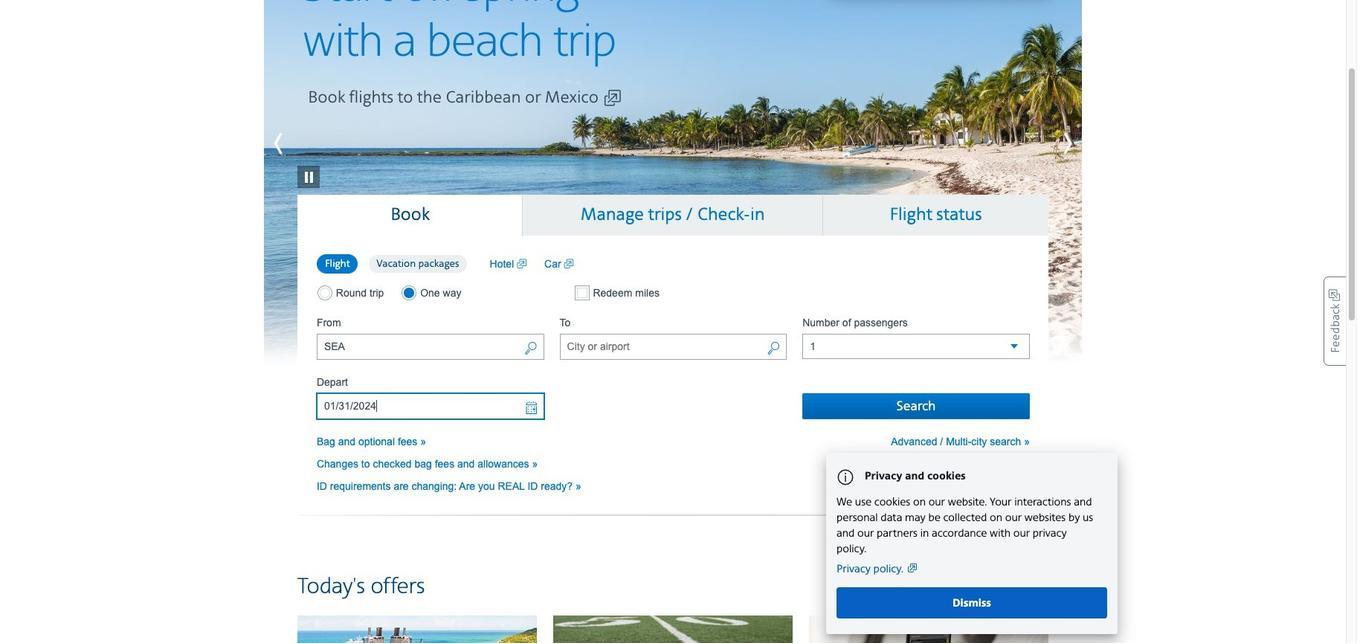 Task type: vqa. For each thing, say whether or not it's contained in the screenshot.
second tab from left
yes



Task type: describe. For each thing, give the bounding box(es) containing it.
1 option group from the top
[[317, 253, 475, 274]]

2 newpage image from the left
[[564, 256, 574, 271]]

previous slide image
[[264, 125, 331, 162]]

City or airport text field
[[317, 334, 544, 360]]

mm/dd/yyyy text field
[[317, 394, 544, 420]]

2 option group from the top
[[317, 285, 544, 301]]

1 tab from the left
[[298, 195, 523, 236]]

pause slideshow image
[[298, 143, 320, 188]]

start off spring with a beach trip. book flights to the caribbean or mexico. opens another site in a new window that may not meet accessibility guidelines. image
[[264, 0, 1082, 366]]



Task type: locate. For each thing, give the bounding box(es) containing it.
3 tab from the left
[[824, 195, 1049, 236]]

None submit
[[803, 394, 1030, 420]]

1 newpage image from the left
[[517, 256, 527, 271]]

newpage image
[[517, 256, 527, 271], [564, 256, 574, 271]]

2 tab from the left
[[523, 195, 824, 236]]

City or airport text field
[[560, 334, 787, 360]]

tab list
[[298, 195, 1049, 236]]

1 horizontal spatial newpage image
[[564, 256, 574, 271]]

option group
[[317, 253, 475, 274], [317, 285, 544, 301]]

search image
[[524, 341, 538, 358]]

0 horizontal spatial newpage image
[[517, 256, 527, 271]]

0 vertical spatial option group
[[317, 253, 475, 274]]

tab
[[298, 195, 523, 236], [523, 195, 824, 236], [824, 195, 1049, 236]]

search image
[[767, 341, 781, 358]]

1 vertical spatial option group
[[317, 285, 544, 301]]

next slide image
[[1015, 125, 1082, 162]]

leave feedback, opens external site in new window image
[[1324, 277, 1346, 366]]



